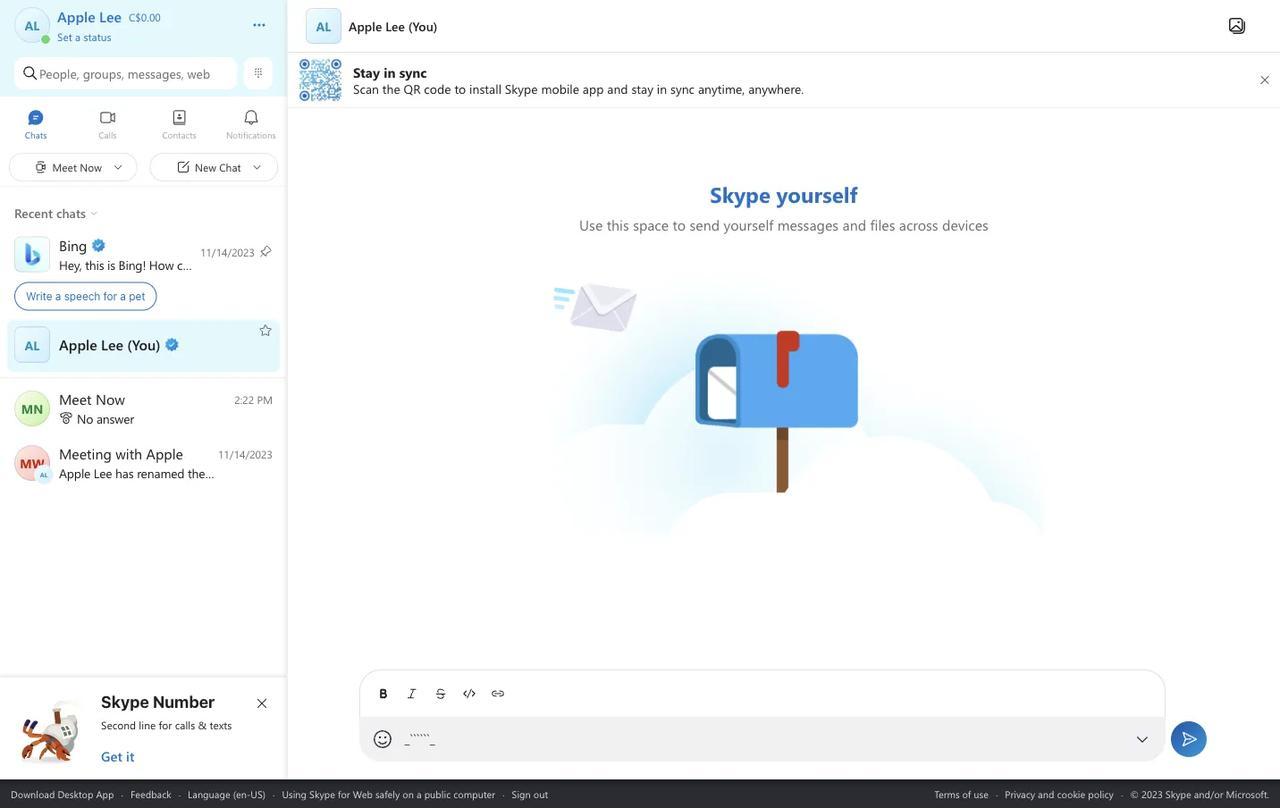 Task type: vqa. For each thing, say whether or not it's contained in the screenshot.
How
yes



Task type: locate. For each thing, give the bounding box(es) containing it.
policy
[[1088, 787, 1114, 801]]

0 vertical spatial for
[[103, 290, 117, 303]]

calls
[[175, 718, 195, 732]]

feedback link
[[130, 787, 171, 801]]

i
[[199, 257, 202, 273]]

skype
[[101, 692, 149, 711], [309, 787, 335, 801]]

you
[[232, 257, 252, 273]]

of
[[962, 787, 971, 801]]

set
[[57, 29, 72, 43]]

get
[[101, 747, 122, 765]]

for
[[103, 290, 117, 303], [159, 718, 172, 732], [338, 787, 350, 801]]

privacy and cookie policy
[[1005, 787, 1114, 801]]

using
[[282, 787, 307, 801]]

sign
[[512, 787, 531, 801]]

!
[[142, 257, 146, 273]]

download desktop app link
[[11, 787, 114, 801]]

hey, this is bing ! how can i help you today?
[[59, 257, 294, 273]]

skype up second
[[101, 692, 149, 711]]

for left "pet"
[[103, 290, 117, 303]]

language (en-us) link
[[188, 787, 266, 801]]

download
[[11, 787, 55, 801]]

0 horizontal spatial skype
[[101, 692, 149, 711]]

2 vertical spatial for
[[338, 787, 350, 801]]

for for second line for calls & texts
[[159, 718, 172, 732]]

tab list
[[0, 101, 287, 150]]

safely
[[375, 787, 400, 801]]

us)
[[251, 787, 266, 801]]

people, groups, messages, web button
[[14, 57, 237, 89]]

1 vertical spatial skype
[[309, 787, 335, 801]]

terms
[[934, 787, 960, 801]]

help
[[205, 257, 229, 273]]

desktop
[[58, 787, 93, 801]]

it
[[126, 747, 134, 765]]

people,
[[39, 65, 79, 82]]

app
[[96, 787, 114, 801]]

and
[[1038, 787, 1054, 801]]

groups,
[[83, 65, 124, 82]]

messages,
[[128, 65, 184, 82]]

write a speech for a pet
[[26, 290, 145, 303]]

0 horizontal spatial for
[[103, 290, 117, 303]]

2 horizontal spatial for
[[338, 787, 350, 801]]

can
[[177, 257, 196, 273]]

for right line at the bottom of page
[[159, 718, 172, 732]]

terms of use
[[934, 787, 989, 801]]

1 horizontal spatial for
[[159, 718, 172, 732]]

cookie
[[1057, 787, 1085, 801]]

skype right using
[[309, 787, 335, 801]]

a inside button
[[75, 29, 81, 43]]

for left the web at the left bottom
[[338, 787, 350, 801]]

1 horizontal spatial skype
[[309, 787, 335, 801]]

skype number element
[[15, 692, 273, 765]]

no
[[77, 410, 93, 426]]

a right the set
[[75, 29, 81, 43]]

no answer
[[77, 410, 134, 426]]

0 vertical spatial skype
[[101, 692, 149, 711]]

today?
[[255, 257, 290, 273]]

(en-
[[233, 787, 251, 801]]

a
[[75, 29, 81, 43], [55, 290, 61, 303], [120, 290, 126, 303], [417, 787, 422, 801]]

language
[[188, 787, 230, 801]]

&
[[198, 718, 207, 732]]

number
[[153, 692, 215, 711]]

privacy and cookie policy link
[[1005, 787, 1114, 801]]

people, groups, messages, web
[[39, 65, 210, 82]]

get it
[[101, 747, 134, 765]]

1 vertical spatial for
[[159, 718, 172, 732]]

out
[[533, 787, 548, 801]]

bing
[[119, 257, 142, 273]]

for inside "skype number" element
[[159, 718, 172, 732]]



Task type: describe. For each thing, give the bounding box(es) containing it.
using skype for web safely on a public computer link
[[282, 787, 495, 801]]

write
[[26, 290, 52, 303]]

texts
[[210, 718, 232, 732]]

set a status button
[[57, 25, 234, 43]]

a right write
[[55, 290, 61, 303]]

sign out link
[[512, 787, 548, 801]]

use
[[974, 787, 989, 801]]

status
[[83, 29, 111, 43]]

using skype for web safely on a public computer
[[282, 787, 495, 801]]

second line for calls & texts
[[101, 718, 232, 732]]

Type a message text field
[[405, 730, 1121, 747]]

a left "pet"
[[120, 290, 126, 303]]

language (en-us)
[[188, 787, 266, 801]]

set a status
[[57, 29, 111, 43]]

privacy
[[1005, 787, 1035, 801]]

skype number
[[101, 692, 215, 711]]

second
[[101, 718, 136, 732]]

public
[[424, 787, 451, 801]]

feedback
[[130, 787, 171, 801]]

web
[[187, 65, 210, 82]]

how
[[149, 257, 174, 273]]

web
[[353, 787, 373, 801]]

download desktop app
[[11, 787, 114, 801]]

answer
[[96, 410, 134, 426]]

this
[[85, 257, 104, 273]]

terms of use link
[[934, 787, 989, 801]]

no answer button
[[0, 384, 287, 436]]

line
[[139, 718, 156, 732]]

for for using skype for web safely on a public computer
[[338, 787, 350, 801]]

sign out
[[512, 787, 548, 801]]

a right on
[[417, 787, 422, 801]]

on
[[403, 787, 414, 801]]

pet
[[129, 290, 145, 303]]

speech
[[64, 290, 100, 303]]

hey,
[[59, 257, 82, 273]]

computer
[[453, 787, 495, 801]]

is
[[107, 257, 115, 273]]

_``````_
[[405, 730, 435, 747]]



